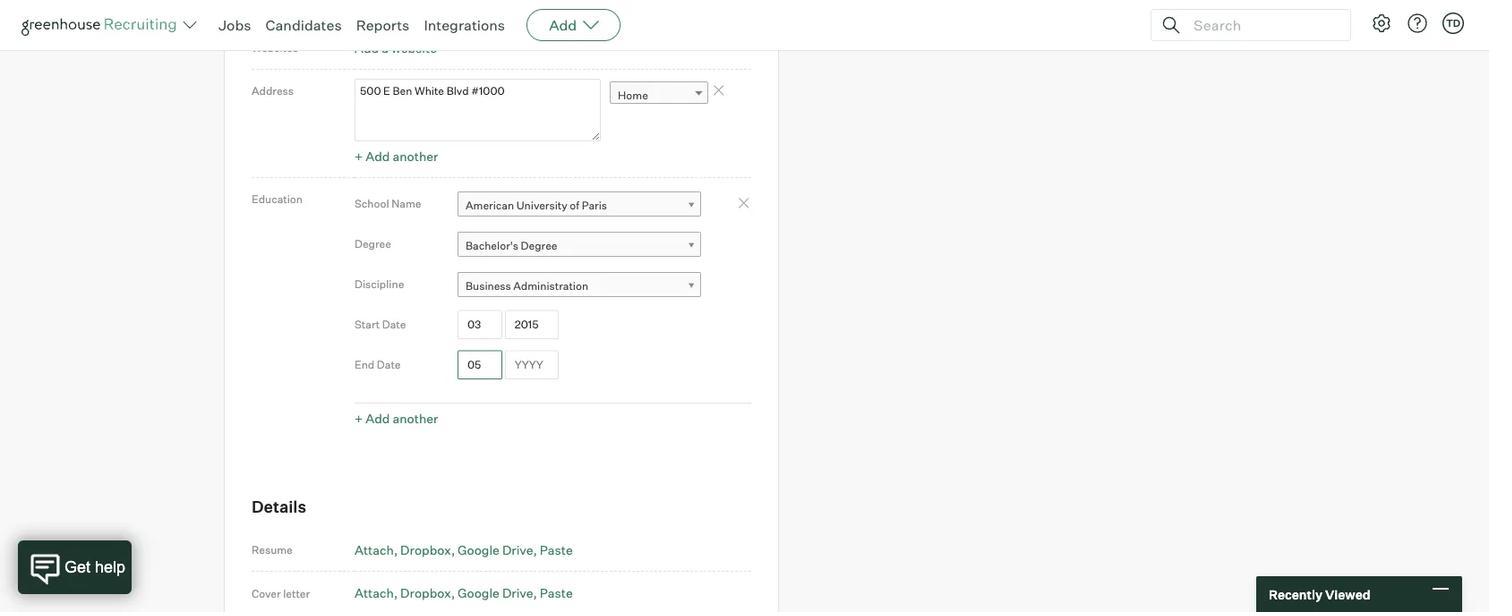 Task type: describe. For each thing, give the bounding box(es) containing it.
google for resume
[[458, 542, 500, 558]]

home
[[618, 88, 648, 101]]

websites
[[252, 41, 298, 55]]

start
[[355, 318, 380, 331]]

another for address
[[393, 148, 438, 164]]

education
[[252, 193, 303, 206]]

add a website
[[355, 40, 437, 56]]

discipline
[[355, 278, 404, 291]]

attach link for resume
[[355, 542, 398, 558]]

reports
[[356, 16, 410, 34]]

candidates link
[[266, 16, 342, 34]]

configure image
[[1371, 13, 1392, 34]]

td button
[[1443, 13, 1464, 34]]

Search text field
[[1189, 12, 1334, 38]]

greenhouse recruiting image
[[21, 14, 183, 36]]

attach for resume
[[355, 542, 394, 558]]

end
[[355, 358, 375, 372]]

+ for education
[[355, 411, 363, 426]]

integrations
[[424, 16, 505, 34]]

add a website link
[[355, 40, 437, 56]]

bachelor's degree
[[466, 239, 557, 252]]

+ add another for address
[[355, 148, 438, 164]]

google drive link for resume
[[458, 542, 537, 558]]

MM text field
[[458, 310, 502, 339]]

attach link for cover letter
[[355, 585, 398, 601]]

reports link
[[356, 16, 410, 34]]

dropbox for resume
[[400, 542, 451, 558]]

add inside popup button
[[549, 16, 577, 34]]

paris
[[582, 199, 607, 212]]

+ add another link for address
[[355, 148, 438, 164]]

paste link for cover letter
[[540, 585, 573, 601]]

end date
[[355, 358, 401, 372]]

add inside "education" element
[[366, 411, 390, 426]]

recently
[[1269, 587, 1323, 602]]

home link
[[610, 81, 708, 107]]

attach dropbox google drive paste for resume
[[355, 542, 573, 558]]

details
[[252, 497, 306, 517]]

+ add another for education
[[355, 411, 438, 426]]

viewed
[[1325, 587, 1371, 602]]

of
[[570, 199, 579, 212]]

dropbox link for resume
[[400, 542, 455, 558]]

american university of paris link
[[458, 192, 701, 218]]

google drive link for cover letter
[[458, 585, 537, 601]]



Task type: vqa. For each thing, say whether or not it's contained in the screenshot.
mm Text Box
yes



Task type: locate. For each thing, give the bounding box(es) containing it.
0 vertical spatial another
[[393, 148, 438, 164]]

1 vertical spatial date
[[377, 358, 401, 372]]

1 google from the top
[[458, 542, 500, 558]]

0 vertical spatial date
[[382, 318, 406, 331]]

0 vertical spatial dropbox
[[400, 542, 451, 558]]

business
[[466, 279, 511, 293]]

0 vertical spatial paste
[[540, 542, 573, 558]]

td
[[1446, 17, 1461, 29]]

None text field
[[355, 79, 601, 142]]

1 vertical spatial dropbox link
[[400, 585, 455, 601]]

1 vertical spatial paste
[[540, 585, 573, 601]]

1 attach dropbox google drive paste from the top
[[355, 542, 573, 558]]

paste link for resume
[[540, 542, 573, 558]]

candidates
[[266, 16, 342, 34]]

2 + add another link from the top
[[355, 411, 438, 426]]

attach
[[355, 542, 394, 558], [355, 585, 394, 601]]

+ add another inside "education" element
[[355, 411, 438, 426]]

1 another from the top
[[393, 148, 438, 164]]

paste
[[540, 542, 573, 558], [540, 585, 573, 601]]

drive for cover letter
[[502, 585, 533, 601]]

attach for cover letter
[[355, 585, 394, 601]]

cover letter
[[252, 587, 310, 600]]

1 vertical spatial + add another link
[[355, 411, 438, 426]]

2 google drive link from the top
[[458, 585, 537, 601]]

0 vertical spatial dropbox link
[[400, 542, 455, 558]]

1 paste from the top
[[540, 542, 573, 558]]

+ add another link up the school name
[[355, 148, 438, 164]]

0 vertical spatial attach link
[[355, 542, 398, 558]]

+ for address
[[355, 148, 363, 164]]

american
[[466, 199, 514, 212]]

0 vertical spatial attach dropbox google drive paste
[[355, 542, 573, 558]]

date
[[382, 318, 406, 331], [377, 358, 401, 372]]

google drive link
[[458, 542, 537, 558], [458, 585, 537, 601]]

degree down school
[[355, 237, 391, 251]]

2 yyyy text field from the top
[[505, 350, 559, 379]]

0 vertical spatial google drive link
[[458, 542, 537, 558]]

+ up school
[[355, 148, 363, 164]]

1 vertical spatial another
[[393, 411, 438, 426]]

dropbox
[[400, 542, 451, 558], [400, 585, 451, 601]]

dropbox for cover letter
[[400, 585, 451, 601]]

1 vertical spatial attach dropbox google drive paste
[[355, 585, 573, 601]]

2 google from the top
[[458, 585, 500, 601]]

1 dropbox from the top
[[400, 542, 451, 558]]

1 horizontal spatial degree
[[521, 239, 557, 252]]

another for education
[[393, 411, 438, 426]]

american university of paris
[[466, 199, 607, 212]]

another inside "education" element
[[393, 411, 438, 426]]

2 dropbox from the top
[[400, 585, 451, 601]]

yyyy text field down business administration
[[505, 310, 559, 339]]

date right end
[[377, 358, 401, 372]]

bachelor's
[[466, 239, 518, 252]]

0 vertical spatial yyyy text field
[[505, 310, 559, 339]]

2 dropbox link from the top
[[400, 585, 455, 601]]

+ add another
[[355, 148, 438, 164], [355, 411, 438, 426]]

recently viewed
[[1269, 587, 1371, 602]]

1 vertical spatial attach
[[355, 585, 394, 601]]

1 google drive link from the top
[[458, 542, 537, 558]]

add button
[[527, 9, 621, 41]]

attach dropbox google drive paste for cover letter
[[355, 585, 573, 601]]

MM text field
[[458, 350, 502, 379]]

2 attach link from the top
[[355, 585, 398, 601]]

another up name
[[393, 148, 438, 164]]

jobs
[[218, 16, 251, 34]]

degree down american university of paris
[[521, 239, 557, 252]]

1 vertical spatial google drive link
[[458, 585, 537, 601]]

google
[[458, 542, 500, 558], [458, 585, 500, 601]]

0 horizontal spatial degree
[[355, 237, 391, 251]]

attach link
[[355, 542, 398, 558], [355, 585, 398, 601]]

1 + add another from the top
[[355, 148, 438, 164]]

0 vertical spatial paste link
[[540, 542, 573, 558]]

0 vertical spatial +
[[355, 148, 363, 164]]

0 vertical spatial drive
[[502, 542, 533, 558]]

letter
[[283, 587, 310, 600]]

1 vertical spatial drive
[[502, 585, 533, 601]]

YYYY text field
[[505, 310, 559, 339], [505, 350, 559, 379]]

university
[[516, 199, 567, 212]]

google for cover letter
[[458, 585, 500, 601]]

paste for resume
[[540, 542, 573, 558]]

cover
[[252, 587, 281, 600]]

+ add another link for education
[[355, 411, 438, 426]]

date for start date
[[382, 318, 406, 331]]

1 + add another link from the top
[[355, 148, 438, 164]]

+
[[355, 148, 363, 164], [355, 411, 363, 426]]

1 vertical spatial + add another
[[355, 411, 438, 426]]

2 + from the top
[[355, 411, 363, 426]]

add
[[549, 16, 577, 34], [355, 40, 379, 56], [366, 148, 390, 164], [366, 411, 390, 426]]

attach dropbox google drive paste
[[355, 542, 573, 558], [355, 585, 573, 601]]

td button
[[1439, 9, 1468, 38]]

2 attach dropbox google drive paste from the top
[[355, 585, 573, 601]]

2 attach from the top
[[355, 585, 394, 601]]

+ add another up the school name
[[355, 148, 438, 164]]

paste link
[[540, 542, 573, 558], [540, 585, 573, 601]]

+ add another link
[[355, 148, 438, 164], [355, 411, 438, 426]]

1 vertical spatial yyyy text field
[[505, 350, 559, 379]]

1 attach link from the top
[[355, 542, 398, 558]]

2 another from the top
[[393, 411, 438, 426]]

1 dropbox link from the top
[[400, 542, 455, 558]]

bachelor's degree link
[[458, 232, 701, 258]]

1 vertical spatial paste link
[[540, 585, 573, 601]]

education element
[[355, 184, 751, 431]]

paste for cover letter
[[540, 585, 573, 601]]

another down the end date
[[393, 411, 438, 426]]

date for end date
[[377, 358, 401, 372]]

yyyy text field for end date
[[505, 350, 559, 379]]

0 vertical spatial attach
[[355, 542, 394, 558]]

administration
[[513, 279, 588, 293]]

a
[[382, 40, 389, 56]]

0 vertical spatial google
[[458, 542, 500, 558]]

1 vertical spatial dropbox
[[400, 585, 451, 601]]

dropbox link for cover letter
[[400, 585, 455, 601]]

1 yyyy text field from the top
[[505, 310, 559, 339]]

date right start
[[382, 318, 406, 331]]

business administration
[[466, 279, 588, 293]]

1 vertical spatial +
[[355, 411, 363, 426]]

website
[[391, 40, 437, 56]]

2 drive from the top
[[502, 585, 533, 601]]

2 + add another from the top
[[355, 411, 438, 426]]

2 paste from the top
[[540, 585, 573, 601]]

school
[[355, 197, 389, 210]]

jobs link
[[218, 16, 251, 34]]

0 vertical spatial + add another link
[[355, 148, 438, 164]]

business administration link
[[458, 272, 701, 298]]

+ down end
[[355, 411, 363, 426]]

start date
[[355, 318, 406, 331]]

2 paste link from the top
[[540, 585, 573, 601]]

0 vertical spatial + add another
[[355, 148, 438, 164]]

drive
[[502, 542, 533, 558], [502, 585, 533, 601]]

+ add another link down the end date
[[355, 411, 438, 426]]

1 + from the top
[[355, 148, 363, 164]]

drive for resume
[[502, 542, 533, 558]]

dropbox link
[[400, 542, 455, 558], [400, 585, 455, 601]]

yyyy text field for start date
[[505, 310, 559, 339]]

yyyy text field right mm text box
[[505, 350, 559, 379]]

1 paste link from the top
[[540, 542, 573, 558]]

degree
[[355, 237, 391, 251], [521, 239, 557, 252]]

1 attach from the top
[[355, 542, 394, 558]]

1 drive from the top
[[502, 542, 533, 558]]

1 vertical spatial google
[[458, 585, 500, 601]]

integrations link
[[424, 16, 505, 34]]

resume
[[252, 544, 293, 557]]

another
[[393, 148, 438, 164], [393, 411, 438, 426]]

+ add another down the end date
[[355, 411, 438, 426]]

1 vertical spatial attach link
[[355, 585, 398, 601]]

school name
[[355, 197, 421, 210]]

address
[[252, 84, 294, 98]]

name
[[391, 197, 421, 210]]

+ inside "education" element
[[355, 411, 363, 426]]



